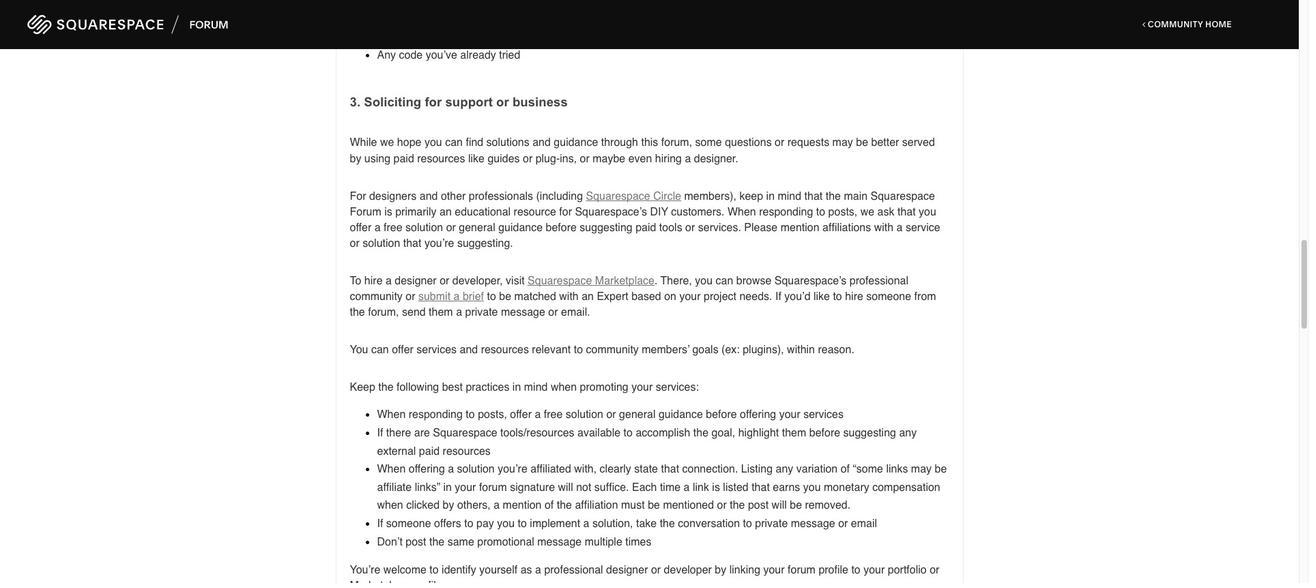 Task type: locate. For each thing, give the bounding box(es) containing it.
forum, inside to be matched with an expert based on your project needs. if you'd like to hire someone from the forum, send them a private message or email.
[[368, 307, 399, 319]]

private inside when responding to posts, offer a free solution or general guidance before offering your services if there are squarespace tools/resources available to accomplish the goal, highlight them before suggesting any external paid resources when offering a solution you're affiliated with, clearly state that connection. listing any variation of "some links may be affiliate links" in your forum signature will not suffice. each time a link is listed that earns you monetary compensation when clicked by others, a mention of the affiliation must be mentioned or the post will be removed. if someone offers to pay you to implement a solution, take the conversation to private message or email don't post the same promotional message multiple times
[[756, 518, 788, 531]]

0 vertical spatial them
[[429, 307, 453, 319]]

designers
[[369, 190, 417, 203]]

and inside while we hope you can find solutions and guidance through this forum, some questions or requests may be better served by using paid resources like guides or plug-ins, or maybe even hiring a designer.
[[533, 137, 551, 149]]

any
[[377, 49, 396, 61]]

be down to hire a designer or developer, visit squarespace marketplace at left top
[[499, 291, 512, 303]]

someone down clicked
[[386, 518, 431, 531]]

1 horizontal spatial community
[[586, 344, 639, 357]]

0 vertical spatial designer
[[395, 275, 437, 288]]

can
[[445, 137, 463, 149], [716, 275, 734, 288], [372, 344, 389, 357]]

services up variation
[[804, 409, 844, 422]]

mention inside when responding to posts, offer a free solution or general guidance before offering your services if there are squarespace tools/resources available to accomplish the goal, highlight them before suggesting any external paid resources when offering a solution you're affiliated with, clearly state that connection. listing any variation of "some links may be affiliate links" in your forum signature will not suffice. each time a link is listed that earns you monetary compensation when clicked by others, a mention of the affiliation must be mentioned or the post will be removed. if someone offers to pay you to implement a solution, take the conversation to private message or email don't post the same promotional message multiple times
[[503, 500, 542, 512]]

affiliation
[[575, 500, 619, 512]]

1 horizontal spatial hire
[[846, 291, 864, 303]]

1 horizontal spatial forum
[[788, 565, 816, 577]]

forum left profile
[[788, 565, 816, 577]]

general inside the members), keep in mind that the main squarespace forum is primarily an educational resource for squarespace's diy customers. when responding to posts, we ask that you offer a free solution or general guidance before suggesting paid tools or services. please mention affiliations with a service or solution that you're suggesting.
[[459, 222, 496, 234]]

a
[[685, 153, 691, 165], [375, 222, 381, 234], [897, 222, 903, 234], [386, 275, 392, 288], [454, 291, 460, 303], [456, 307, 462, 319], [535, 409, 541, 422], [448, 464, 454, 476], [684, 482, 690, 494], [494, 500, 500, 512], [584, 518, 590, 531], [535, 565, 542, 577]]

or inside . there, you can browse squarespace's professional community or
[[406, 291, 416, 303]]

0 vertical spatial professional
[[850, 275, 909, 288]]

if left there
[[377, 428, 383, 440]]

requests
[[788, 137, 830, 149]]

you inside while we hope you can find solutions and guidance through this forum, some questions or requests may be better served by using paid resources like guides or plug-ins, or maybe even hiring a designer.
[[425, 137, 442, 149]]

squarespace forum image
[[27, 13, 229, 37]]

them inside to be matched with an expert based on your project needs. if you'd like to hire someone from the forum, send them a private message or email.
[[429, 307, 453, 319]]

free down primarily
[[384, 222, 403, 234]]

squarespace's inside the members), keep in mind that the main squarespace forum is primarily an educational resource for squarespace's diy customers. when responding to posts, we ask that you offer a free solution or general guidance before suggesting paid tools or services. please mention affiliations with a service or solution that you're suggesting.
[[575, 206, 647, 218]]

a inside while we hope you can find solutions and guidance through this forum, some questions or requests may be better served by using paid resources like guides or plug-ins, or maybe even hiring a designer.
[[685, 153, 691, 165]]

0 vertical spatial paid
[[394, 153, 414, 165]]

responding up are
[[409, 409, 463, 422]]

you're
[[425, 238, 455, 250], [498, 464, 528, 476]]

mind inside the members), keep in mind that the main squarespace forum is primarily an educational resource for squarespace's diy customers. when responding to posts, we ask that you offer a free solution or general guidance before suggesting paid tools or services. please mention affiliations with a service or solution that you're suggesting.
[[778, 190, 802, 203]]

0 vertical spatial we
[[380, 137, 394, 149]]

0 vertical spatial an
[[440, 206, 452, 218]]

private down brief
[[465, 307, 498, 319]]

connection.
[[683, 464, 739, 476]]

0 horizontal spatial paid
[[394, 153, 414, 165]]

someone inside when responding to posts, offer a free solution or general guidance before offering your services if there are squarespace tools/resources available to accomplish the goal, highlight them before suggesting any external paid resources when offering a solution you're affiliated with, clearly state that connection. listing any variation of "some links may be affiliate links" in your forum signature will not suffice. each time a link is listed that earns you monetary compensation when clicked by others, a mention of the affiliation must be mentioned or the post will be removed. if someone offers to pay you to implement a solution, take the conversation to private message or email don't post the same promotional message multiple times
[[386, 518, 431, 531]]

solution up the others, on the bottom of the page
[[457, 464, 495, 476]]

posts, up affiliations at top
[[829, 206, 858, 218]]

an down other on the top of the page
[[440, 206, 452, 218]]

0 horizontal spatial offering
[[409, 464, 445, 476]]

general up accomplish
[[620, 409, 656, 422]]

project
[[704, 291, 737, 303]]

hope
[[397, 137, 422, 149]]

1 horizontal spatial by
[[443, 500, 454, 512]]

1 horizontal spatial services
[[804, 409, 844, 422]]

1 vertical spatial resources
[[481, 344, 529, 357]]

1 vertical spatial hire
[[846, 291, 864, 303]]

tools/resources
[[501, 428, 575, 440]]

may right requests
[[833, 137, 854, 149]]

community up promoting
[[586, 344, 639, 357]]

circle
[[654, 190, 682, 203]]

1 vertical spatial is
[[713, 482, 720, 494]]

can up project
[[716, 275, 734, 288]]

0 vertical spatial when
[[551, 382, 577, 394]]

hire
[[365, 275, 383, 288], [846, 291, 864, 303]]

clicked
[[407, 500, 440, 512]]

offer up tools/resources
[[510, 409, 532, 422]]

0 vertical spatial community
[[350, 291, 403, 303]]

support
[[446, 95, 493, 109]]

them
[[429, 307, 453, 319], [783, 428, 807, 440]]

may inside while we hope you can find solutions and guidance through this forum, some questions or requests may be better served by using paid resources like guides or plug-ins, or maybe even hiring a designer.
[[833, 137, 854, 149]]

to inside the members), keep in mind that the main squarespace forum is primarily an educational resource for squarespace's diy customers. when responding to posts, we ask that you offer a free solution or general guidance before suggesting paid tools or services. please mention affiliations with a service or solution that you're suggesting.
[[817, 206, 826, 218]]

and up best
[[460, 344, 478, 357]]

your left "portfolio"
[[864, 565, 885, 577]]

conversation
[[678, 518, 740, 531]]

with inside the members), keep in mind that the main squarespace forum is primarily an educational resource for squarespace's diy customers. when responding to posts, we ask that you offer a free solution or general guidance before suggesting paid tools or services. please mention affiliations with a service or solution that you're suggesting.
[[875, 222, 894, 234]]

1 vertical spatial posts,
[[478, 409, 507, 422]]

in
[[767, 190, 775, 203], [513, 382, 521, 394], [444, 482, 452, 494]]

squarespace's up you'd
[[775, 275, 847, 288]]

hire up reason.
[[846, 291, 864, 303]]

mind down the relevant
[[524, 382, 548, 394]]

0 vertical spatial guidance
[[554, 137, 598, 149]]

1 horizontal spatial them
[[783, 428, 807, 440]]

paid inside when responding to posts, offer a free solution or general guidance before offering your services if there are squarespace tools/resources available to accomplish the goal, highlight them before suggesting any external paid resources when offering a solution you're affiliated with, clearly state that connection. listing any variation of "some links may be affiliate links" in your forum signature will not suffice. each time a link is listed that earns you monetary compensation when clicked by others, a mention of the affiliation must be mentioned or the post will be removed. if someone offers to pay you to implement a solution, take the conversation to private message or email don't post the same promotional message multiple times
[[419, 446, 440, 458]]

forum, up hiring
[[662, 137, 693, 149]]

0 vertical spatial in
[[767, 190, 775, 203]]

or down other on the top of the page
[[446, 222, 456, 234]]

variation
[[797, 464, 838, 476]]

will left not
[[558, 482, 574, 494]]

0 vertical spatial of
[[841, 464, 850, 476]]

message
[[501, 307, 546, 319], [791, 518, 836, 531], [538, 536, 582, 549]]

squarespace inside the members), keep in mind that the main squarespace forum is primarily an educational resource for squarespace's diy customers. when responding to posts, we ask that you offer a free solution or general guidance before suggesting paid tools or services. please mention affiliations with a service or solution that you're suggesting.
[[871, 190, 936, 203]]

forum up the others, on the bottom of the page
[[479, 482, 507, 494]]

designer inside you're welcome to identify yourself as a professional designer or developer by linking your forum profile to your portfolio or marketplace profile.
[[607, 565, 648, 577]]

free
[[384, 222, 403, 234], [544, 409, 563, 422]]

1 horizontal spatial designer
[[607, 565, 648, 577]]

free up tools/resources
[[544, 409, 563, 422]]

tools
[[660, 222, 683, 234]]

community
[[350, 291, 403, 303], [586, 344, 639, 357]]

2 vertical spatial before
[[810, 428, 841, 440]]

0 horizontal spatial someone
[[386, 518, 431, 531]]

private down earns
[[756, 518, 788, 531]]

in inside the members), keep in mind that the main squarespace forum is primarily an educational resource for squarespace's diy customers. when responding to posts, we ask that you offer a free solution or general guidance before suggesting paid tools or services. please mention affiliations with a service or solution that you're suggesting.
[[767, 190, 775, 203]]

private
[[465, 307, 498, 319], [756, 518, 788, 531]]

by down while
[[350, 153, 362, 165]]

0 horizontal spatial them
[[429, 307, 453, 319]]

1 horizontal spatial an
[[582, 291, 594, 303]]

general down educational
[[459, 222, 496, 234]]

0 horizontal spatial general
[[459, 222, 496, 234]]

through
[[602, 137, 639, 149]]

that right ask at the top of page
[[898, 206, 916, 218]]

with up email.
[[560, 291, 579, 303]]

to be matched with an expert based on your project needs. if you'd like to hire someone from the forum, send them a private message or email.
[[350, 291, 940, 319]]

1 vertical spatial mind
[[524, 382, 548, 394]]

0 horizontal spatial suggesting
[[580, 222, 633, 234]]

times
[[626, 536, 652, 549]]

signature
[[510, 482, 555, 494]]

0 horizontal spatial forum,
[[368, 307, 399, 319]]

for inside the members), keep in mind that the main squarespace forum is primarily an educational resource for squarespace's diy customers. when responding to posts, we ask that you offer a free solution or general guidance before suggesting paid tools or services. please mention affiliations with a service or solution that you're suggesting.
[[560, 206, 572, 218]]

0 horizontal spatial guidance
[[499, 222, 543, 234]]

2 vertical spatial if
[[377, 518, 383, 531]]

of up implement
[[545, 500, 554, 512]]

you're down primarily
[[425, 238, 455, 250]]

a left brief
[[454, 291, 460, 303]]

2 vertical spatial when
[[377, 464, 406, 476]]

when
[[551, 382, 577, 394], [377, 500, 403, 512]]

professional down affiliations at top
[[850, 275, 909, 288]]

or right support
[[497, 95, 509, 109]]

general
[[459, 222, 496, 234], [620, 409, 656, 422]]

or inside to be matched with an expert based on your project needs. if you'd like to hire someone from the forum, send them a private message or email.
[[549, 307, 558, 319]]

0 vertical spatial responding
[[760, 206, 814, 218]]

0 vertical spatial private
[[465, 307, 498, 319]]

of up monetary
[[841, 464, 850, 476]]

you up service
[[919, 206, 937, 218]]

0 vertical spatial message
[[501, 307, 546, 319]]

paid down are
[[419, 446, 440, 458]]

to up "profile."
[[430, 565, 439, 577]]

1 horizontal spatial and
[[460, 344, 478, 357]]

them right highlight
[[783, 428, 807, 440]]

and
[[533, 137, 551, 149], [420, 190, 438, 203], [460, 344, 478, 357]]

someone
[[867, 291, 912, 303], [386, 518, 431, 531]]

not
[[577, 482, 592, 494]]

squarespace right are
[[433, 428, 498, 440]]

any
[[900, 428, 917, 440], [776, 464, 794, 476]]

members), keep in mind that the main squarespace forum is primarily an educational resource for squarespace's diy customers. when responding to posts, we ask that you offer a free solution or general guidance before suggesting paid tools or services. please mention affiliations with a service or solution that you're suggesting.
[[350, 190, 944, 250]]

suggesting up "some
[[844, 428, 897, 440]]

any up earns
[[776, 464, 794, 476]]

post right don't
[[406, 536, 427, 549]]

is inside the members), keep in mind that the main squarespace forum is primarily an educational resource for squarespace's diy customers. when responding to posts, we ask that you offer a free solution or general guidance before suggesting paid tools or services. please mention affiliations with a service or solution that you're suggesting.
[[385, 206, 393, 218]]

0 vertical spatial hire
[[365, 275, 383, 288]]

mention
[[781, 222, 820, 234], [503, 500, 542, 512]]

paid down hope
[[394, 153, 414, 165]]

0 vertical spatial squarespace's
[[575, 206, 647, 218]]

browse
[[737, 275, 772, 288]]

2 horizontal spatial before
[[810, 428, 841, 440]]

to
[[350, 275, 362, 288]]

angle left image
[[1143, 20, 1146, 29]]

or down forum
[[350, 238, 360, 250]]

paid
[[394, 153, 414, 165], [636, 222, 657, 234], [419, 446, 440, 458]]

0 horizontal spatial by
[[350, 153, 362, 165]]

when inside when responding to posts, offer a free solution or general guidance before offering your services if there are squarespace tools/resources available to accomplish the goal, highlight them before suggesting any external paid resources when offering a solution you're affiliated with, clearly state that connection. listing any variation of "some links may be affiliate links" in your forum signature will not suffice. each time a link is listed that earns you monetary compensation when clicked by others, a mention of the affiliation must be mentioned or the post will be removed. if someone offers to pay you to implement a solution, take the conversation to private message or email don't post the same promotional message multiple times
[[377, 500, 403, 512]]

earns
[[773, 482, 801, 494]]

1 horizontal spatial paid
[[419, 446, 440, 458]]

service
[[906, 222, 941, 234]]

a right hiring
[[685, 153, 691, 165]]

posts,
[[829, 206, 858, 218], [478, 409, 507, 422]]

keep
[[350, 382, 376, 394]]

be up take
[[648, 500, 660, 512]]

squarespace up ask at the top of page
[[871, 190, 936, 203]]

0 horizontal spatial free
[[384, 222, 403, 234]]

resources up practices
[[481, 344, 529, 357]]

0 vertical spatial by
[[350, 153, 362, 165]]

suggesting inside when responding to posts, offer a free solution or general guidance before offering your services if there are squarespace tools/resources available to accomplish the goal, highlight them before suggesting any external paid resources when offering a solution you're affiliated with, clearly state that connection. listing any variation of "some links may be affiliate links" in your forum signature will not suffice. each time a link is listed that earns you monetary compensation when clicked by others, a mention of the affiliation must be mentioned or the post will be removed. if someone offers to pay you to implement a solution, take the conversation to private message or email don't post the same promotional message multiple times
[[844, 428, 897, 440]]

1 vertical spatial for
[[560, 206, 572, 218]]

0 horizontal spatial private
[[465, 307, 498, 319]]

(including
[[537, 190, 583, 203]]

to left pay
[[465, 518, 474, 531]]

we up using
[[380, 137, 394, 149]]

0 horizontal spatial responding
[[409, 409, 463, 422]]

in inside when responding to posts, offer a free solution or general guidance before offering your services if there are squarespace tools/resources available to accomplish the goal, highlight them before suggesting any external paid resources when offering a solution you're affiliated with, clearly state that connection. listing any variation of "some links may be affiliate links" in your forum signature will not suffice. each time a link is listed that earns you monetary compensation when clicked by others, a mention of the affiliation must be mentioned or the post will be removed. if someone offers to pay you to implement a solution, take the conversation to private message or email don't post the same promotional message multiple times
[[444, 482, 452, 494]]

community down to
[[350, 291, 403, 303]]

0 vertical spatial offering
[[740, 409, 777, 422]]

to right the relevant
[[574, 344, 583, 357]]

guidance up ins,
[[554, 137, 598, 149]]

or right ins,
[[580, 153, 590, 165]]

squarespace inside when responding to posts, offer a free solution or general guidance before offering your services if there are squarespace tools/resources available to accomplish the goal, highlight them before suggesting any external paid resources when offering a solution you're affiliated with, clearly state that connection. listing any variation of "some links may be affiliate links" in your forum signature will not suffice. each time a link is listed that earns you monetary compensation when clicked by others, a mention of the affiliation must be mentioned or the post will be removed. if someone offers to pay you to implement a solution, take the conversation to private message or email don't post the same promotional message multiple times
[[433, 428, 498, 440]]

0 horizontal spatial for
[[425, 95, 442, 109]]

1 horizontal spatial forum,
[[662, 137, 693, 149]]

general inside when responding to posts, offer a free solution or general guidance before offering your services if there are squarespace tools/resources available to accomplish the goal, highlight them before suggesting any external paid resources when offering a solution you're affiliated with, clearly state that connection. listing any variation of "some links may be affiliate links" in your forum signature will not suffice. each time a link is listed that earns you monetary compensation when clicked by others, a mention of the affiliation must be mentioned or the post will be removed. if someone offers to pay you to implement a solution, take the conversation to private message or email don't post the same promotional message multiple times
[[620, 409, 656, 422]]

offering
[[740, 409, 777, 422], [409, 464, 445, 476]]

someone left from
[[867, 291, 912, 303]]

mention down signature
[[503, 500, 542, 512]]

2 vertical spatial by
[[715, 565, 727, 577]]

when down 'affiliate'
[[377, 500, 403, 512]]

you're up signature
[[498, 464, 528, 476]]

multiple
[[585, 536, 623, 549]]

primarily
[[396, 206, 437, 218]]

1 vertical spatial you're
[[498, 464, 528, 476]]

submit a brief
[[419, 291, 484, 303]]

1 vertical spatial when
[[377, 409, 406, 422]]

forum inside you're welcome to identify yourself as a professional designer or developer by linking your forum profile to your portfolio or marketplace profile.
[[788, 565, 816, 577]]

1 horizontal spatial professional
[[850, 275, 909, 288]]

this
[[642, 137, 659, 149]]

community inside . there, you can browse squarespace's professional community or
[[350, 291, 403, 303]]

using
[[365, 153, 391, 165]]

the
[[826, 190, 841, 203], [350, 307, 365, 319], [379, 382, 394, 394], [694, 428, 709, 440], [557, 500, 572, 512], [730, 500, 745, 512], [660, 518, 675, 531], [430, 536, 445, 549]]

that
[[805, 190, 823, 203], [898, 206, 916, 218], [403, 238, 422, 250], [661, 464, 680, 476], [752, 482, 770, 494]]

monetary
[[824, 482, 870, 494]]

1 vertical spatial designer
[[607, 565, 648, 577]]

2 horizontal spatial paid
[[636, 222, 657, 234]]

link
[[693, 482, 710, 494]]

squarespace's down squarespace circle link
[[575, 206, 647, 218]]

removed.
[[806, 500, 851, 512]]

listing
[[742, 464, 773, 476]]

resources down hope
[[417, 153, 465, 165]]

find
[[466, 137, 484, 149]]

resources inside while we hope you can find solutions and guidance through this forum, some questions or requests may be better served by using paid resources like guides or plug-ins, or maybe even hiring a designer.
[[417, 153, 465, 165]]

0 horizontal spatial mention
[[503, 500, 542, 512]]

0 vertical spatial any
[[900, 428, 917, 440]]

1 horizontal spatial of
[[841, 464, 850, 476]]

send
[[402, 307, 426, 319]]

forum inside when responding to posts, offer a free solution or general guidance before offering your services if there are squarespace tools/resources available to accomplish the goal, highlight them before suggesting any external paid resources when offering a solution you're affiliated with, clearly state that connection. listing any variation of "some links may be affiliate links" in your forum signature will not suffice. each time a link is listed that earns you monetary compensation when clicked by others, a mention of the affiliation must be mentioned or the post will be removed. if someone offers to pay you to implement a solution, take the conversation to private message or email don't post the same promotional message multiple times
[[479, 482, 507, 494]]

a left 'link'
[[684, 482, 690, 494]]

2 vertical spatial offer
[[510, 409, 532, 422]]

guidance inside the members), keep in mind that the main squarespace forum is primarily an educational resource for squarespace's diy customers. when responding to posts, we ask that you offer a free solution or general guidance before suggesting paid tools or services. please mention affiliations with a service or solution that you're suggesting.
[[499, 222, 543, 234]]

can inside . there, you can browse squarespace's professional community or
[[716, 275, 734, 288]]

responding inside the members), keep in mind that the main squarespace forum is primarily an educational resource for squarespace's diy customers. when responding to posts, we ask that you offer a free solution or general guidance before suggesting paid tools or services. please mention affiliations with a service or solution that you're suggesting.
[[760, 206, 814, 218]]

be left better
[[857, 137, 869, 149]]

0 horizontal spatial we
[[380, 137, 394, 149]]

mention right please
[[781, 222, 820, 234]]

0 horizontal spatial services
[[417, 344, 457, 357]]

0 horizontal spatial will
[[558, 482, 574, 494]]

2 horizontal spatial and
[[533, 137, 551, 149]]

0 vertical spatial post
[[748, 500, 769, 512]]

main
[[844, 190, 868, 203]]

if up don't
[[377, 518, 383, 531]]

brief
[[463, 291, 484, 303]]

1 vertical spatial community
[[586, 344, 639, 357]]

designer
[[395, 275, 437, 288], [607, 565, 648, 577]]

within
[[788, 344, 815, 357]]

when
[[728, 206, 757, 218], [377, 409, 406, 422], [377, 464, 406, 476]]

the down to
[[350, 307, 365, 319]]

before
[[546, 222, 577, 234], [706, 409, 737, 422], [810, 428, 841, 440]]

or right "portfolio"
[[930, 565, 940, 577]]

forum, left 'send'
[[368, 307, 399, 319]]

or up available
[[607, 409, 616, 422]]

an inside to be matched with an expert based on your project needs. if you'd like to hire someone from the forum, send them a private message or email.
[[582, 291, 594, 303]]

before down resource
[[546, 222, 577, 234]]

by
[[350, 153, 362, 165], [443, 500, 454, 512], [715, 565, 727, 577]]

the left main
[[826, 190, 841, 203]]

paid down diy
[[636, 222, 657, 234]]

offering up highlight
[[740, 409, 777, 422]]

0 horizontal spatial may
[[833, 137, 854, 149]]

1 horizontal spatial marketplace
[[595, 275, 655, 288]]

an down squarespace marketplace link
[[582, 291, 594, 303]]

1 horizontal spatial offering
[[740, 409, 777, 422]]

same
[[448, 536, 475, 549]]

1 horizontal spatial general
[[620, 409, 656, 422]]

1 horizontal spatial private
[[756, 518, 788, 531]]

to down practices
[[466, 409, 475, 422]]

with down ask at the top of page
[[875, 222, 894, 234]]

marketplace down you're on the bottom of the page
[[350, 581, 410, 584]]

welcome
[[384, 565, 427, 577]]

even
[[629, 153, 653, 165]]

needs.
[[740, 291, 773, 303]]

1 vertical spatial responding
[[409, 409, 463, 422]]

you inside . there, you can browse squarespace's professional community or
[[695, 275, 713, 288]]

2 horizontal spatial can
[[716, 275, 734, 288]]

1 vertical spatial we
[[861, 206, 875, 218]]

you down variation
[[804, 482, 821, 494]]

accomplish
[[636, 428, 691, 440]]

before inside the members), keep in mind that the main squarespace forum is primarily an educational resource for squarespace's diy customers. when responding to posts, we ask that you offer a free solution or general guidance before suggesting paid tools or services. please mention affiliations with a service or solution that you're suggesting.
[[546, 222, 577, 234]]

time
[[660, 482, 681, 494]]

0 vertical spatial forum
[[479, 482, 507, 494]]

1 horizontal spatial in
[[513, 382, 521, 394]]

private inside to be matched with an expert based on your project needs. if you'd like to hire someone from the forum, send them a private message or email.
[[465, 307, 498, 319]]

message down implement
[[538, 536, 582, 549]]

professionals
[[469, 190, 533, 203]]

0 vertical spatial forum,
[[662, 137, 693, 149]]

an
[[440, 206, 452, 218], [582, 291, 594, 303]]

email
[[852, 518, 878, 531]]

suggesting down squarespace circle link
[[580, 222, 633, 234]]

1 horizontal spatial someone
[[867, 291, 912, 303]]

for down (including
[[560, 206, 572, 218]]

will
[[558, 482, 574, 494], [772, 500, 787, 512]]

links
[[887, 464, 909, 476]]

1 vertical spatial forum,
[[368, 307, 399, 319]]

and up primarily
[[420, 190, 438, 203]]

is down the designers
[[385, 206, 393, 218]]

1 vertical spatial guidance
[[499, 222, 543, 234]]

if
[[776, 291, 782, 303], [377, 428, 383, 440], [377, 518, 383, 531]]

0 horizontal spatial like
[[468, 153, 485, 165]]

1 vertical spatial offer
[[392, 344, 414, 357]]

marketplace up expert
[[595, 275, 655, 288]]

free inside the members), keep in mind that the main squarespace forum is primarily an educational resource for squarespace's diy customers. when responding to posts, we ask that you offer a free solution or general guidance before suggesting paid tools or services. please mention affiliations with a service or solution that you're suggesting.
[[384, 222, 403, 234]]

with inside to be matched with an expert based on your project needs. if you'd like to hire someone from the forum, send them a private message or email.
[[560, 291, 579, 303]]

to hire a designer or developer, visit squarespace marketplace
[[350, 275, 655, 288]]

1 vertical spatial an
[[582, 291, 594, 303]]

your up the others, on the bottom of the page
[[455, 482, 476, 494]]

1 vertical spatial may
[[912, 464, 932, 476]]

professional inside . there, you can browse squarespace's professional community or
[[850, 275, 909, 288]]



Task type: describe. For each thing, give the bounding box(es) containing it.
the down offers
[[430, 536, 445, 549]]

1 vertical spatial message
[[791, 518, 836, 531]]

0 vertical spatial for
[[425, 95, 442, 109]]

be inside to be matched with an expert based on your project needs. if you'd like to hire someone from the forum, send them a private message or email.
[[499, 291, 512, 303]]

.
[[655, 275, 658, 288]]

developer
[[664, 565, 712, 577]]

or left requests
[[775, 137, 785, 149]]

your right linking
[[764, 565, 785, 577]]

the down "listed"
[[730, 500, 745, 512]]

community home link
[[1131, 7, 1245, 42]]

0 horizontal spatial hire
[[365, 275, 383, 288]]

there,
[[661, 275, 692, 288]]

goals
[[693, 344, 719, 357]]

a up offers
[[448, 464, 454, 476]]

educational
[[455, 206, 511, 218]]

offer inside the members), keep in mind that the main squarespace forum is primarily an educational resource for squarespace's diy customers. when responding to posts, we ask that you offer a free solution or general guidance before suggesting paid tools or services. please mention affiliations with a service or solution that you're suggesting.
[[350, 222, 372, 234]]

plugins),
[[743, 344, 785, 357]]

submit
[[419, 291, 451, 303]]

don't
[[377, 536, 403, 549]]

2 vertical spatial can
[[372, 344, 389, 357]]

for designers and other professionals (including squarespace circle
[[350, 190, 682, 203]]

forum
[[350, 206, 382, 218]]

that down primarily
[[403, 238, 422, 250]]

some
[[696, 137, 722, 149]]

reason.
[[819, 344, 855, 357]]

ask
[[878, 206, 895, 218]]

there
[[386, 428, 411, 440]]

1 vertical spatial offering
[[409, 464, 445, 476]]

you can offer services and resources relevant to community members' goals (ex: plugins), within reason.
[[350, 344, 855, 357]]

you're inside when responding to posts, offer a free solution or general guidance before offering your services if there are squarespace tools/resources available to accomplish the goal, highlight them before suggesting any external paid resources when offering a solution you're affiliated with, clearly state that connection. listing any variation of "some links may be affiliate links" in your forum signature will not suffice. each time a link is listed that earns you monetary compensation when clicked by others, a mention of the affiliation must be mentioned or the post will be removed. if someone offers to pay you to implement a solution, take the conversation to private message or email don't post the same promotional message multiple times
[[498, 464, 528, 476]]

yourself
[[480, 565, 518, 577]]

the left goal,
[[694, 428, 709, 440]]

you're
[[350, 565, 381, 577]]

mentioned
[[663, 500, 714, 512]]

state
[[635, 464, 658, 476]]

the inside the members), keep in mind that the main squarespace forum is primarily an educational resource for squarespace's diy customers. when responding to posts, we ask that you offer a free solution or general guidance before suggesting paid tools or services. please mention affiliations with a service or solution that you're suggesting.
[[826, 190, 841, 203]]

suffice.
[[595, 482, 629, 494]]

please
[[745, 222, 778, 234]]

resource
[[514, 206, 557, 218]]

0 vertical spatial marketplace
[[595, 275, 655, 288]]

the right "keep"
[[379, 382, 394, 394]]

0 vertical spatial will
[[558, 482, 574, 494]]

1 horizontal spatial offer
[[392, 344, 414, 357]]

suggesting.
[[458, 238, 513, 250]]

a down forum
[[375, 222, 381, 234]]

you've
[[426, 49, 458, 61]]

squarespace down maybe on the top of page
[[586, 190, 651, 203]]

developer,
[[453, 275, 503, 288]]

your left services:
[[632, 382, 653, 394]]

from
[[915, 291, 937, 303]]

while we hope you can find solutions and guidance through this forum, some questions or requests may be better served by using paid resources like guides or plug-ins, or maybe even hiring a designer.
[[350, 137, 939, 165]]

a inside you're welcome to identify yourself as a professional designer or developer by linking your forum profile to your portfolio or marketplace profile.
[[535, 565, 542, 577]]

be up compensation on the bottom of page
[[935, 464, 948, 476]]

other
[[441, 190, 466, 203]]

or up conversation
[[718, 500, 727, 512]]

1 vertical spatial before
[[706, 409, 737, 422]]

a up tools/resources
[[535, 409, 541, 422]]

compensation
[[873, 482, 941, 494]]

them inside when responding to posts, offer a free solution or general guidance before offering your services if there are squarespace tools/resources available to accomplish the goal, highlight them before suggesting any external paid resources when offering a solution you're affiliated with, clearly state that connection. listing any variation of "some links may be affiliate links" in your forum signature will not suffice. each time a link is listed that earns you monetary compensation when clicked by others, a mention of the affiliation must be mentioned or the post will be removed. if someone offers to pay you to implement a solution, take the conversation to private message or email don't post the same promotional message multiple times
[[783, 428, 807, 440]]

services:
[[656, 382, 699, 394]]

may inside when responding to posts, offer a free solution or general guidance before offering your services if there are squarespace tools/resources available to accomplish the goal, highlight them before suggesting any external paid resources when offering a solution you're affiliated with, clearly state that connection. listing any variation of "some links may be affiliate links" in your forum signature will not suffice. each time a link is listed that earns you monetary compensation when clicked by others, a mention of the affiliation must be mentioned or the post will be removed. if someone offers to pay you to implement a solution, take the conversation to private message or email don't post the same promotional message multiple times
[[912, 464, 932, 476]]

free inside when responding to posts, offer a free solution or general guidance before offering your services if there are squarespace tools/resources available to accomplish the goal, highlight them before suggesting any external paid resources when offering a solution you're affiliated with, clearly state that connection. listing any variation of "some links may be affiliate links" in your forum signature will not suffice. each time a link is listed that earns you monetary compensation when clicked by others, a mention of the affiliation must be mentioned or the post will be removed. if someone offers to pay you to implement a solution, take the conversation to private message or email don't post the same promotional message multiple times
[[544, 409, 563, 422]]

suggesting inside the members), keep in mind that the main squarespace forum is primarily an educational resource for squarespace's diy customers. when responding to posts, we ask that you offer a free solution or general guidance before suggesting paid tools or services. please mention affiliations with a service or solution that you're suggesting.
[[580, 222, 633, 234]]

are
[[414, 428, 430, 440]]

hire inside to be matched with an expert based on your project needs. if you'd like to hire someone from the forum, send them a private message or email.
[[846, 291, 864, 303]]

mention inside the members), keep in mind that the main squarespace forum is primarily an educational resource for squarespace's diy customers. when responding to posts, we ask that you offer a free solution or general guidance before suggesting paid tools or services. please mention affiliations with a service or solution that you're suggesting.
[[781, 222, 820, 234]]

a up pay
[[494, 500, 500, 512]]

posts, inside the members), keep in mind that the main squarespace forum is primarily an educational resource for squarespace's diy customers. when responding to posts, we ask that you offer a free solution or general guidance before suggesting paid tools or services. please mention affiliations with a service or solution that you're suggesting.
[[829, 206, 858, 218]]

when inside the members), keep in mind that the main squarespace forum is primarily an educational resource for squarespace's diy customers. when responding to posts, we ask that you offer a free solution or general guidance before suggesting paid tools or services. please mention affiliations with a service or solution that you're suggesting.
[[728, 206, 757, 218]]

2 vertical spatial and
[[460, 344, 478, 357]]

1 vertical spatial and
[[420, 190, 438, 203]]

forum, inside while we hope you can find solutions and guidance through this forum, some questions or requests may be better served by using paid resources like guides or plug-ins, or maybe even hiring a designer.
[[662, 137, 693, 149]]

your inside to be matched with an expert based on your project needs. if you'd like to hire someone from the forum, send them a private message or email.
[[680, 291, 701, 303]]

by inside when responding to posts, offer a free solution or general guidance before offering your services if there are squarespace tools/resources available to accomplish the goal, highlight them before suggesting any external paid resources when offering a solution you're affiliated with, clearly state that connection. listing any variation of "some links may be affiliate links" in your forum signature will not suffice. each time a link is listed that earns you monetary compensation when clicked by others, a mention of the affiliation must be mentioned or the post will be removed. if someone offers to pay you to implement a solution, take the conversation to private message or email don't post the same promotional message multiple times
[[443, 500, 454, 512]]

members),
[[685, 190, 737, 203]]

highlight
[[739, 428, 779, 440]]

promotional
[[478, 536, 535, 549]]

that left main
[[805, 190, 823, 203]]

squarespace up matched
[[528, 275, 592, 288]]

each
[[632, 482, 657, 494]]

implement
[[530, 518, 581, 531]]

to right profile
[[852, 565, 861, 577]]

others,
[[458, 500, 491, 512]]

to right brief
[[487, 291, 496, 303]]

0 horizontal spatial post
[[406, 536, 427, 549]]

you're inside the members), keep in mind that the main squarespace forum is primarily an educational resource for squarespace's diy customers. when responding to posts, we ask that you offer a free solution or general guidance before suggesting paid tools or services. please mention affiliations with a service or solution that you're suggesting.
[[425, 238, 455, 250]]

better
[[872, 137, 900, 149]]

responding inside when responding to posts, offer a free solution or general guidance before offering your services if there are squarespace tools/resources available to accomplish the goal, highlight them before suggesting any external paid resources when offering a solution you're affiliated with, clearly state that connection. listing any variation of "some links may be affiliate links" in your forum signature will not suffice. each time a link is listed that earns you monetary compensation when clicked by others, a mention of the affiliation must be mentioned or the post will be removed. if someone offers to pay you to implement a solution, take the conversation to private message or email don't post the same promotional message multiple times
[[409, 409, 463, 422]]

the right take
[[660, 518, 675, 531]]

like inside to be matched with an expert based on your project needs. if you'd like to hire someone from the forum, send them a private message or email.
[[814, 291, 830, 303]]

offer inside when responding to posts, offer a free solution or general guidance before offering your services if there are squarespace tools/resources available to accomplish the goal, highlight them before suggesting any external paid resources when offering a solution you're affiliated with, clearly state that connection. listing any variation of "some links may be affiliate links" in your forum signature will not suffice. each time a link is listed that earns you monetary compensation when clicked by others, a mention of the affiliation must be mentioned or the post will be removed. if someone offers to pay you to implement a solution, take the conversation to private message or email don't post the same promotional message multiple times
[[510, 409, 532, 422]]

following
[[397, 382, 439, 394]]

expert
[[597, 291, 629, 303]]

you'd
[[785, 291, 811, 303]]

like inside while we hope you can find solutions and guidance through this forum, some questions or requests may be better served by using paid resources like guides or plug-ins, or maybe even hiring a designer.
[[468, 153, 485, 165]]

marketplace inside you're welcome to identify yourself as a professional designer or developer by linking your forum profile to your portfolio or marketplace profile.
[[350, 581, 410, 584]]

be down earns
[[790, 500, 803, 512]]

affiliate
[[377, 482, 412, 494]]

keep
[[740, 190, 764, 203]]

with,
[[575, 464, 597, 476]]

1 vertical spatial if
[[377, 428, 383, 440]]

solutions
[[487, 137, 530, 149]]

1 horizontal spatial post
[[748, 500, 769, 512]]

3.
[[350, 95, 361, 109]]

offers
[[434, 518, 462, 531]]

0 horizontal spatial of
[[545, 500, 554, 512]]

if inside to be matched with an expert based on your project needs. if you'd like to hire someone from the forum, send them a private message or email.
[[776, 291, 782, 303]]

links"
[[415, 482, 441, 494]]

message inside to be matched with an expert based on your project needs. if you'd like to hire someone from the forum, send them a private message or email.
[[501, 307, 546, 319]]

promoting
[[580, 382, 629, 394]]

linking
[[730, 565, 761, 577]]

maybe
[[593, 153, 626, 165]]

for
[[350, 190, 366, 203]]

squarespace's inside . there, you can browse squarespace's professional community or
[[775, 275, 847, 288]]

we inside the members), keep in mind that the main squarespace forum is primarily an educational resource for squarespace's diy customers. when responding to posts, we ask that you offer a free solution or general guidance before suggesting paid tools or services. please mention affiliations with a service or solution that you're suggesting.
[[861, 206, 875, 218]]

services inside when responding to posts, offer a free solution or general guidance before offering your services if there are squarespace tools/resources available to accomplish the goal, highlight them before suggesting any external paid resources when offering a solution you're affiliated with, clearly state that connection. listing any variation of "some links may be affiliate links" in your forum signature will not suffice. each time a link is listed that earns you monetary compensation when clicked by others, a mention of the affiliation must be mentioned or the post will be removed. if someone offers to pay you to implement a solution, take the conversation to private message or email don't post the same promotional message multiple times
[[804, 409, 844, 422]]

guidance inside while we hope you can find solutions and guidance through this forum, some questions or requests may be better served by using paid resources like guides or plug-ins, or maybe even hiring a designer.
[[554, 137, 598, 149]]

solution down primarily
[[406, 222, 443, 234]]

or up submit a brief link
[[440, 275, 450, 288]]

when responding to posts, offer a free solution or general guidance before offering your services if there are squarespace tools/resources available to accomplish the goal, highlight them before suggesting any external paid resources when offering a solution you're affiliated with, clearly state that connection. listing any variation of "some links may be affiliate links" in your forum signature will not suffice. each time a link is listed that earns you monetary compensation when clicked by others, a mention of the affiliation must be mentioned or the post will be removed. if someone offers to pay you to implement a solution, take the conversation to private message or email don't post the same promotional message multiple times
[[377, 409, 951, 549]]

can inside while we hope you can find solutions and guidance through this forum, some questions or requests may be better served by using paid resources like guides or plug-ins, or maybe even hiring a designer.
[[445, 137, 463, 149]]

to down "listed"
[[743, 518, 753, 531]]

relevant
[[532, 344, 571, 357]]

you
[[350, 344, 368, 357]]

profile.
[[413, 581, 445, 584]]

to up promotional on the left bottom
[[518, 518, 527, 531]]

to right available
[[624, 428, 633, 440]]

community
[[1149, 19, 1204, 29]]

be inside while we hope you can find solutions and guidance through this forum, some questions or requests may be better served by using paid resources like guides or plug-ins, or maybe even hiring a designer.
[[857, 137, 869, 149]]

hiring
[[656, 153, 682, 165]]

or left plug-
[[523, 153, 533, 165]]

paid inside the members), keep in mind that the main squarespace forum is primarily an educational resource for squarespace's diy customers. when responding to posts, we ask that you offer a free solution or general guidance before suggesting paid tools or services. please mention affiliations with a service or solution that you're suggesting.
[[636, 222, 657, 234]]

paid inside while we hope you can find solutions and guidance through this forum, some questions or requests may be better served by using paid resources like guides or plug-ins, or maybe even hiring a designer.
[[394, 153, 414, 165]]

a inside to be matched with an expert based on your project needs. if you'd like to hire someone from the forum, send them a private message or email.
[[456, 307, 462, 319]]

"some
[[853, 464, 884, 476]]

a down affiliation
[[584, 518, 590, 531]]

solution up available
[[566, 409, 604, 422]]

1 horizontal spatial any
[[900, 428, 917, 440]]

1 horizontal spatial when
[[551, 382, 577, 394]]

or left developer
[[652, 565, 661, 577]]

goal,
[[712, 428, 736, 440]]

the up implement
[[557, 500, 572, 512]]

0 horizontal spatial designer
[[395, 275, 437, 288]]

you inside the members), keep in mind that the main squarespace forum is primarily an educational resource for squarespace's diy customers. when responding to posts, we ask that you offer a free solution or general guidance before suggesting paid tools or services. please mention affiliations with a service or solution that you're suggesting.
[[919, 206, 937, 218]]

by inside you're welcome to identify yourself as a professional designer or developer by linking your forum profile to your portfolio or marketplace profile.
[[715, 565, 727, 577]]

an inside the members), keep in mind that the main squarespace forum is primarily an educational resource for squarespace's diy customers. when responding to posts, we ask that you offer a free solution or general guidance before suggesting paid tools or services. please mention affiliations with a service or solution that you're suggesting.
[[440, 206, 452, 218]]

guidance inside when responding to posts, offer a free solution or general guidance before offering your services if there are squarespace tools/resources available to accomplish the goal, highlight them before suggesting any external paid resources when offering a solution you're affiliated with, clearly state that connection. listing any variation of "some links may be affiliate links" in your forum signature will not suffice. each time a link is listed that earns you monetary compensation when clicked by others, a mention of the affiliation must be mentioned or the post will be removed. if someone offers to pay you to implement a solution, take the conversation to private message or email don't post the same promotional message multiple times
[[659, 409, 703, 422]]

or left email
[[839, 518, 849, 531]]

already
[[461, 49, 496, 61]]

served
[[903, 137, 936, 149]]

1 vertical spatial in
[[513, 382, 521, 394]]

0 vertical spatial services
[[417, 344, 457, 357]]

we inside while we hope you can find solutions and guidance through this forum, some questions or requests may be better served by using paid resources like guides or plug-ins, or maybe even hiring a designer.
[[380, 137, 394, 149]]

resources inside when responding to posts, offer a free solution or general guidance before offering your services if there are squarespace tools/resources available to accomplish the goal, highlight them before suggesting any external paid resources when offering a solution you're affiliated with, clearly state that connection. listing any variation of "some links may be affiliate links" in your forum signature will not suffice. each time a link is listed that earns you monetary compensation when clicked by others, a mention of the affiliation must be mentioned or the post will be removed. if someone offers to pay you to implement a solution, take the conversation to private message or email don't post the same promotional message multiple times
[[443, 446, 491, 458]]

by inside while we hope you can find solutions and guidance through this forum, some questions or requests may be better served by using paid resources like guides or plug-ins, or maybe even hiring a designer.
[[350, 153, 362, 165]]

solution down forum
[[363, 238, 400, 250]]

guides
[[488, 153, 520, 165]]

2 vertical spatial message
[[538, 536, 582, 549]]

posts, inside when responding to posts, offer a free solution or general guidance before offering your services if there are squarespace tools/resources available to accomplish the goal, highlight them before suggesting any external paid resources when offering a solution you're affiliated with, clearly state that connection. listing any variation of "some links may be affiliate links" in your forum signature will not suffice. each time a link is listed that earns you monetary compensation when clicked by others, a mention of the affiliation must be mentioned or the post will be removed. if someone offers to pay you to implement a solution, take the conversation to private message or email don't post the same promotional message multiple times
[[478, 409, 507, 422]]

affiliated
[[531, 464, 572, 476]]

matched
[[515, 291, 557, 303]]

your up variation
[[780, 409, 801, 422]]

someone inside to be matched with an expert based on your project needs. if you'd like to hire someone from the forum, send them a private message or email.
[[867, 291, 912, 303]]

the inside to be matched with an expert based on your project needs. if you'd like to hire someone from the forum, send them a private message or email.
[[350, 307, 365, 319]]

to right you'd
[[834, 291, 843, 303]]

listed
[[724, 482, 749, 494]]

or down customers.
[[686, 222, 696, 234]]

must
[[622, 500, 645, 512]]

is inside when responding to posts, offer a free solution or general guidance before offering your services if there are squarespace tools/resources available to accomplish the goal, highlight them before suggesting any external paid resources when offering a solution you're affiliated with, clearly state that connection. listing any variation of "some links may be affiliate links" in your forum signature will not suffice. each time a link is listed that earns you monetary compensation when clicked by others, a mention of the affiliation must be mentioned or the post will be removed. if someone offers to pay you to implement a solution, take the conversation to private message or email don't post the same promotional message multiple times
[[713, 482, 720, 494]]

external
[[377, 446, 416, 458]]

you up promotional on the left bottom
[[497, 518, 515, 531]]

a left service
[[897, 222, 903, 234]]

squarespace circle link
[[586, 189, 682, 203]]

that up time
[[661, 464, 680, 476]]

while
[[350, 137, 377, 149]]

submit a brief link
[[419, 290, 484, 303]]

portfolio
[[888, 565, 927, 577]]

professional inside you're welcome to identify yourself as a professional designer or developer by linking your forum profile to your portfolio or marketplace profile.
[[545, 565, 604, 577]]

that down the listing
[[752, 482, 770, 494]]

profile
[[819, 565, 849, 577]]

1 vertical spatial any
[[776, 464, 794, 476]]

as
[[521, 565, 532, 577]]

1 horizontal spatial will
[[772, 500, 787, 512]]

pay
[[477, 518, 494, 531]]

a right to
[[386, 275, 392, 288]]



Task type: vqa. For each thing, say whether or not it's contained in the screenshot.
Notification List
no



